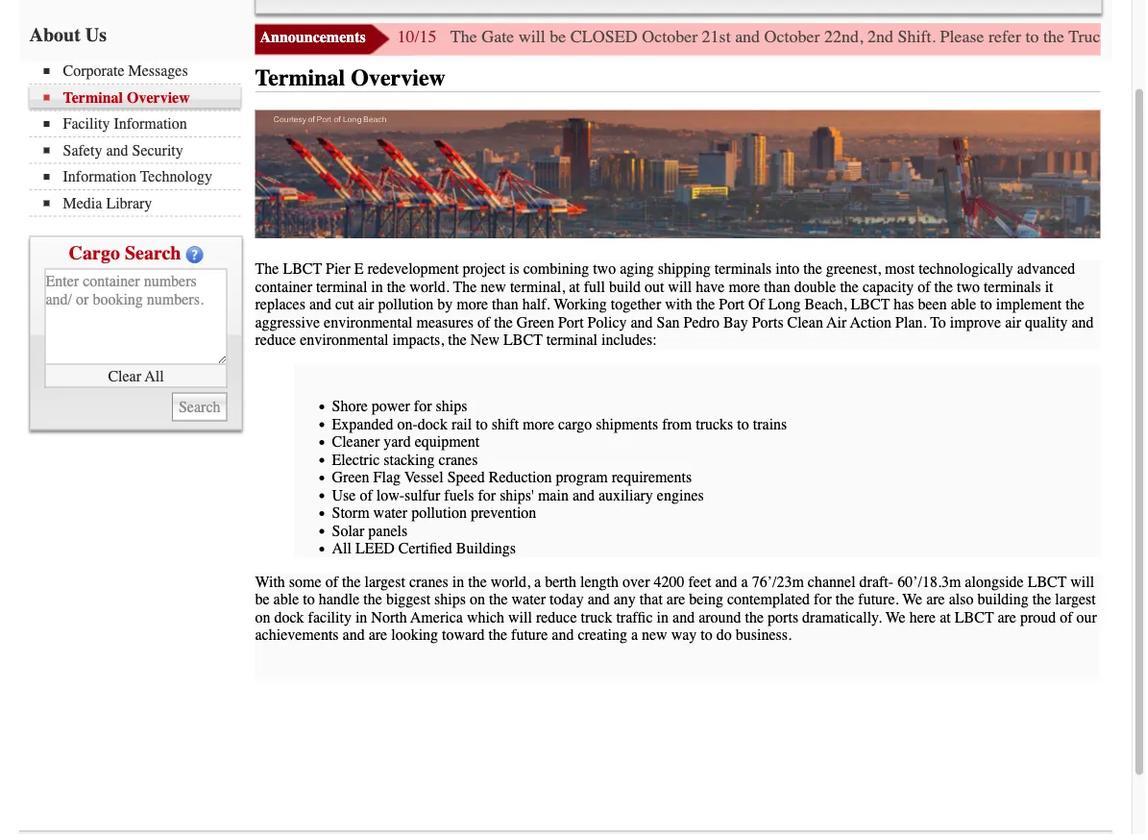Task type: locate. For each thing, give the bounding box(es) containing it.
cranes down certified
[[409, 573, 449, 591]]

be left 'some'
[[255, 591, 270, 609]]

terminal right container
[[316, 278, 367, 296]]

facility
[[63, 115, 110, 133]]

facility
[[308, 609, 352, 627]]

aggressive
[[255, 314, 320, 332]]

buildings
[[456, 540, 516, 558]]

of
[[918, 278, 931, 296], [478, 314, 490, 332], [360, 487, 373, 505], [325, 573, 338, 591], [1060, 609, 1073, 627]]

lbct left has
[[851, 296, 890, 314]]

corporate messages link
[[44, 62, 241, 80]]

1 vertical spatial at
[[940, 609, 951, 627]]

0 horizontal spatial a
[[534, 573, 541, 591]]

us
[[85, 24, 107, 46]]

environmental down cut
[[300, 332, 389, 349]]

at
[[569, 278, 580, 296], [940, 609, 951, 627]]

1 horizontal spatial menu bar
[[255, 0, 1103, 14]]

certified
[[399, 540, 452, 558]]

announcements
[[260, 29, 366, 47]]

terminals left it
[[984, 278, 1041, 296]]

overview down the messages
[[127, 89, 190, 107]]

for right fuels
[[478, 487, 496, 505]]

dock inside shore power for ships expanded on-dock rail to shift more cargo shipments from trucks to trains cleaner yard equipment electric stacking cranes green flag vessel speed reduction program requirements use of low-sulfur fuels for ships' main and auxiliary engines storm water pollution prevention solar panels all leed certified buildings
[[418, 416, 448, 434]]

1 vertical spatial dock
[[274, 609, 304, 627]]

library
[[106, 195, 152, 212]]

in left north
[[355, 609, 367, 627]]

more right by
[[457, 296, 488, 314]]

0 horizontal spatial overview
[[127, 89, 190, 107]]

1 vertical spatial terminal
[[546, 332, 598, 349]]

in right e
[[371, 278, 383, 296]]

to
[[931, 314, 946, 332]]

terminals up of
[[715, 261, 772, 278]]

1 vertical spatial ships
[[434, 591, 466, 609]]

1 horizontal spatial on
[[470, 591, 485, 609]]

2 october from the left
[[765, 27, 820, 47]]

two left aging
[[593, 261, 616, 278]]

cranes
[[439, 451, 478, 469], [409, 573, 449, 591]]

information up "media"
[[63, 168, 136, 186]]

terminal down announcements
[[255, 65, 345, 92]]

1 horizontal spatial terminal
[[255, 65, 345, 92]]

reduce down 'replaces'
[[255, 332, 296, 349]]

and right "safety"
[[106, 142, 128, 160]]

1 vertical spatial for
[[478, 487, 496, 505]]

new left is
[[481, 278, 506, 296]]

program
[[556, 469, 608, 487]]

and right main
[[573, 487, 595, 505]]

dramatically.
[[803, 609, 882, 627]]

1 horizontal spatial port
[[719, 296, 745, 314]]

21st
[[702, 27, 731, 47]]

0 horizontal spatial two
[[593, 261, 616, 278]]

and left san at the top right
[[631, 314, 653, 332]]

low-
[[376, 487, 405, 505]]

1 gate from the left
[[482, 27, 514, 47]]

the left half.
[[494, 314, 513, 332]]

for inside with some of the largest cranes in the world, a berth length over 4200 feet and a 76'/23m channel draft- 60'/18.3m alongside lbct will be able to handle the biggest ships on the water today and any that are being contemplated for the future. we are also building the largest on dock facility in north america which will reduce truck traffic in and around the ports dramatically. we here at lbct are proud of our achievements and are looking toward the future and creating a new way to do business.​
[[814, 591, 832, 609]]

able right to
[[951, 296, 977, 314]]

with
[[255, 573, 285, 591]]

combining
[[523, 261, 589, 278]]

handle
[[319, 591, 360, 609]]

1 vertical spatial reduce
[[536, 609, 577, 627]]

to right rail
[[476, 416, 488, 434]]

1 horizontal spatial terminals
[[984, 278, 1041, 296]]

0 horizontal spatial at
[[569, 278, 580, 296]]

reduce inside with some of the largest cranes in the world, a berth length over 4200 feet and a 76'/23m channel draft- 60'/18.3m alongside lbct will be able to handle the biggest ships on the water today and any that are being contemplated for the future. we are also building the largest on dock facility in north america which will reduce truck traffic in and around the ports dramatically. we here at lbct are proud of our achievements and are looking toward the future and creating a new way to do business.​
[[536, 609, 577, 627]]

lbct
[[283, 261, 322, 278], [851, 296, 890, 314], [504, 332, 543, 349], [1028, 573, 1067, 591], [955, 609, 994, 627]]

truck
[[581, 609, 613, 627]]

search
[[125, 242, 181, 264]]

1 horizontal spatial air
[[1005, 314, 1022, 332]]

more inside shore power for ships expanded on-dock rail to shift more cargo shipments from trucks to trains cleaner yard equipment electric stacking cranes green flag vessel speed reduction program requirements use of low-sulfur fuels for ships' main and auxiliary engines storm water pollution prevention solar panels all leed certified buildings
[[523, 416, 554, 434]]

0 vertical spatial ships
[[436, 398, 467, 416]]

equipment
[[415, 434, 480, 451]]

air right cut
[[358, 296, 374, 314]]

green up storm
[[332, 469, 370, 487]]

1 vertical spatial all
[[332, 540, 352, 558]]

stacking
[[384, 451, 435, 469]]

gate right 10/15
[[482, 27, 514, 47]]

pollution up certified
[[411, 505, 467, 522]]

0 vertical spatial for
[[414, 398, 432, 416]]

are left looking
[[369, 627, 387, 644]]

water up future
[[512, 591, 546, 609]]

1 horizontal spatial for
[[478, 487, 496, 505]]

1 vertical spatial new
[[642, 627, 668, 644]]

1 horizontal spatial more
[[523, 416, 554, 434]]

green down terminal,
[[517, 314, 554, 332]]

2 horizontal spatial for
[[814, 591, 832, 609]]

and down handle on the left bottom of the page
[[343, 627, 365, 644]]

0 horizontal spatial october
[[642, 27, 698, 47]]

0 vertical spatial be
[[550, 27, 566, 47]]

on-
[[397, 416, 418, 434]]

a left berth
[[534, 573, 541, 591]]

largest down leed
[[365, 573, 405, 591]]

0 horizontal spatial able
[[274, 591, 299, 609]]

cranes inside shore power for ships expanded on-dock rail to shift more cargo shipments from trucks to trains cleaner yard equipment electric stacking cranes green flag vessel speed reduction program requirements use of low-sulfur fuels for ships' main and auxiliary engines storm water pollution prevention solar panels all leed certified buildings
[[439, 451, 478, 469]]

be
[[550, 27, 566, 47], [255, 591, 270, 609]]

0 horizontal spatial be
[[255, 591, 270, 609]]

1 horizontal spatial water
[[512, 591, 546, 609]]

of right use
[[360, 487, 373, 505]]

security
[[132, 142, 183, 160]]

america
[[411, 609, 463, 627]]

able up achievements
[[274, 591, 299, 609]]

2 gate from the left
[[1114, 27, 1146, 47]]

0 vertical spatial new
[[481, 278, 506, 296]]

october
[[642, 27, 698, 47], [765, 27, 820, 47]]

a
[[534, 573, 541, 591], [741, 573, 748, 591], [631, 627, 638, 644]]

1 horizontal spatial green
[[517, 314, 554, 332]]

clean
[[788, 314, 823, 332]]

1 horizontal spatial all
[[332, 540, 352, 558]]

shift
[[492, 416, 519, 434]]

0 horizontal spatial for
[[414, 398, 432, 416]]

air left quality
[[1005, 314, 1022, 332]]

shore power for ships expanded on-dock rail to shift more cargo shipments from trucks to trains cleaner yard equipment electric stacking cranes green flag vessel speed reduction program requirements use of low-sulfur fuels for ships' main and auxiliary engines storm water pollution prevention solar panels all leed certified buildings
[[332, 398, 787, 558]]

at inside the lbct pier e redevelopment project is combining two aging shipping terminals into the greenest, most technologically advanced container terminal in the world. the new terminal, at full build out will have more than double the capacity of the two terminals it replaces and cut air pollution by more than half. working together with the port of long beach, lbct has been able to implement the aggressive environmental measures of the green port policy and san pedro bay ports clean air action plan. to improve air quality and reduce environmental impacts, the new lbct terminal includes:
[[569, 278, 580, 296]]

two up improve
[[957, 278, 980, 296]]

at right the here
[[940, 609, 951, 627]]

closed
[[570, 27, 638, 47]]

auxiliary
[[599, 487, 653, 505]]

ships inside shore power for ships expanded on-dock rail to shift more cargo shipments from trucks to trains cleaner yard equipment electric stacking cranes green flag vessel speed reduction program requirements use of low-sulfur fuels for ships' main and auxiliary engines storm water pollution prevention solar panels all leed certified buildings
[[436, 398, 467, 416]]

0 vertical spatial pollution
[[378, 296, 434, 314]]

1 horizontal spatial a
[[631, 627, 638, 644]]

here
[[910, 609, 936, 627]]

0 horizontal spatial air
[[358, 296, 374, 314]]

panels
[[368, 522, 408, 540]]

corporate messages terminal overview facility information safety and security information technology media library
[[63, 62, 212, 212]]

1 horizontal spatial be
[[550, 27, 566, 47]]

1 vertical spatial able
[[274, 591, 299, 609]]

redevelopment
[[368, 261, 459, 278]]

1 horizontal spatial than
[[764, 278, 791, 296]]

menu bar containing corporate messages
[[29, 61, 250, 217]]

some
[[289, 573, 322, 591]]

the right building
[[1033, 591, 1052, 609]]

1 vertical spatial be
[[255, 591, 270, 609]]

shipments
[[596, 416, 658, 434]]

gate right truck
[[1114, 27, 1146, 47]]

0 horizontal spatial menu bar
[[29, 61, 250, 217]]

0 vertical spatial reduce
[[255, 332, 296, 349]]

lbct left pier
[[283, 261, 322, 278]]

2nd
[[868, 27, 894, 47]]

be inside with some of the largest cranes in the world, a berth length over 4200 feet and a 76'/23m channel draft- 60'/18.3m alongside lbct will be able to handle the biggest ships on the water today and any that are being contemplated for the future. we are also building the largest on dock facility in north america which will reduce truck traffic in and around the ports dramatically. we here at lbct are proud of our achievements and are looking toward the future and creating a new way to do business.​
[[255, 591, 270, 609]]

new
[[481, 278, 506, 296], [642, 627, 668, 644]]

1 horizontal spatial october
[[765, 27, 820, 47]]

about
[[29, 24, 81, 46]]

0 horizontal spatial dock
[[274, 609, 304, 627]]

dock left rail
[[418, 416, 448, 434]]

0 horizontal spatial new
[[481, 278, 506, 296]]

the
[[451, 27, 477, 47], [255, 261, 279, 278], [453, 278, 477, 296]]

for right power
[[414, 398, 432, 416]]

0 vertical spatial menu bar
[[255, 0, 1103, 14]]

world,
[[491, 573, 531, 591]]

port left of
[[719, 296, 745, 314]]

to left trains
[[737, 416, 749, 434]]

0 horizontal spatial green
[[332, 469, 370, 487]]

being
[[689, 591, 724, 609]]

0 horizontal spatial gate
[[482, 27, 514, 47]]

double
[[795, 278, 836, 296]]

1 horizontal spatial reduce
[[536, 609, 577, 627]]

0 horizontal spatial reduce
[[255, 332, 296, 349]]

ships up the toward
[[434, 591, 466, 609]]

1 horizontal spatial at
[[940, 609, 951, 627]]

menu bar
[[255, 0, 1103, 14], [29, 61, 250, 217]]

will right which
[[508, 609, 532, 627]]

for right ports
[[814, 591, 832, 609]]

port left policy at the top of page
[[558, 314, 584, 332]]

october left 21st
[[642, 27, 698, 47]]

1 vertical spatial water
[[512, 591, 546, 609]]

cargo search
[[69, 242, 181, 264]]

are left "also" at bottom
[[927, 591, 945, 609]]

we left the here
[[886, 609, 906, 627]]

1 horizontal spatial terminal
[[546, 332, 598, 349]]

will right out
[[668, 278, 692, 296]]

lbct up the proud
[[1028, 573, 1067, 591]]

all right clear
[[145, 367, 164, 385]]

0 horizontal spatial terminal
[[316, 278, 367, 296]]

on left world,
[[470, 591, 485, 609]]

new left 'way'
[[642, 627, 668, 644]]

0 vertical spatial green
[[517, 314, 554, 332]]

than left half.
[[492, 296, 519, 314]]

are right that
[[667, 591, 686, 609]]

beach,
[[805, 296, 847, 314]]

2 vertical spatial for
[[814, 591, 832, 609]]

the down leed
[[342, 573, 361, 591]]

and right feet
[[715, 573, 738, 591]]

shipping
[[658, 261, 711, 278]]

able inside with some of the largest cranes in the world, a berth length over 4200 feet and a 76'/23m channel draft- 60'/18.3m alongside lbct will be able to handle the biggest ships on the water today and any that are being contemplated for the future. we are also building the largest on dock facility in north america which will reduce truck traffic in and around the ports dramatically. we here at lbct are proud of our achievements and are looking toward the future and creating a new way to do business.​
[[274, 591, 299, 609]]

None submit
[[172, 393, 227, 422]]

the right with
[[696, 296, 715, 314]]

ships inside with some of the largest cranes in the world, a berth length over 4200 feet and a 76'/23m channel draft- 60'/18.3m alongside lbct will be able to handle the biggest ships on the water today and any that are being contemplated for the future. we are also building the largest on dock facility in north america which will reduce truck traffic in and around the ports dramatically. we here at lbct are proud of our achievements and are looking toward the future and creating a new way to do business.​
[[434, 591, 466, 609]]

the up 'replaces'
[[255, 261, 279, 278]]

0 vertical spatial all
[[145, 367, 164, 385]]

new inside with some of the largest cranes in the world, a berth length over 4200 feet and a 76'/23m channel draft- 60'/18.3m alongside lbct will be able to handle the biggest ships on the water today and any that are being contemplated for the future. we are also building the largest on dock facility in north america which will reduce truck traffic in and around the ports dramatically. we here at lbct are proud of our achievements and are looking toward the future and creating a new way to do business.​
[[642, 627, 668, 644]]

draft-
[[860, 573, 894, 591]]

reduce inside the lbct pier e redevelopment project is combining two aging shipping terminals into the greenest, most technologically advanced container terminal in the world. the new terminal, at full build out will have more than double the capacity of the two terminals it replaces and cut air pollution by more than half. working together with the port of long beach, lbct has been able to implement the aggressive environmental measures of the green port policy and san pedro bay ports clean air action plan. to improve air quality and reduce environmental impacts, the new lbct terminal includes:
[[255, 332, 296, 349]]

0 vertical spatial cranes
[[439, 451, 478, 469]]

and inside corporate messages terminal overview facility information safety and security information technology media library
[[106, 142, 128, 160]]

water
[[373, 505, 408, 522], [512, 591, 546, 609]]

air
[[827, 314, 847, 332]]

largest
[[365, 573, 405, 591], [1055, 591, 1096, 609]]

environmental
[[324, 314, 413, 332], [300, 332, 389, 349]]

reduce
[[255, 332, 296, 349], [536, 609, 577, 627]]

at inside with some of the largest cranes in the world, a berth length over 4200 feet and a 76'/23m channel draft- 60'/18.3m alongside lbct will be able to handle the biggest ships on the water today and any that are being contemplated for the future. we are also building the largest on dock facility in north america which will reduce truck traffic in and around the ports dramatically. we here at lbct are proud of our achievements and are looking toward the future and creating a new way to do business.​
[[940, 609, 951, 627]]

sulfur
[[405, 487, 440, 505]]

all left leed
[[332, 540, 352, 558]]

terminal down working
[[546, 332, 598, 349]]

trucks
[[696, 416, 734, 434]]

over
[[623, 573, 650, 591]]

air
[[358, 296, 374, 314], [1005, 314, 1022, 332]]

more right the have
[[729, 278, 760, 296]]

0 horizontal spatial terminal
[[63, 89, 123, 107]]

to down technologically
[[981, 296, 992, 314]]

1 horizontal spatial dock
[[418, 416, 448, 434]]

truck
[[1069, 27, 1110, 47]]

0 horizontal spatial largest
[[365, 573, 405, 591]]

the left future. at right
[[836, 591, 855, 609]]

1 vertical spatial green
[[332, 469, 370, 487]]

two
[[593, 261, 616, 278], [957, 278, 980, 296]]

trains
[[753, 416, 787, 434]]

we
[[903, 591, 923, 609], [886, 609, 906, 627]]

and right future
[[552, 627, 574, 644]]

of inside shore power for ships expanded on-dock rail to shift more cargo shipments from trucks to trains cleaner yard equipment electric stacking cranes green flag vessel speed reduction program requirements use of low-sulfur fuels for ships' main and auxiliary engines storm water pollution prevention solar panels all leed certified buildings
[[360, 487, 373, 505]]

the right into
[[804, 261, 822, 278]]

1 vertical spatial information
[[63, 168, 136, 186]]

1 vertical spatial pollution
[[411, 505, 467, 522]]

future
[[511, 627, 548, 644]]

it
[[1045, 278, 1054, 296]]

speed
[[447, 469, 485, 487]]

at left full
[[569, 278, 580, 296]]

and left any on the bottom right of the page
[[588, 591, 610, 609]]

is
[[509, 261, 520, 278]]

0 horizontal spatial all
[[145, 367, 164, 385]]

0 vertical spatial water
[[373, 505, 408, 522]]

about us
[[29, 24, 107, 46]]

clear all
[[108, 367, 164, 385]]

looking
[[391, 627, 438, 644]]

dock down 'some'
[[274, 609, 304, 627]]

1 vertical spatial menu bar
[[29, 61, 250, 217]]

0 vertical spatial dock
[[418, 416, 448, 434]]

electric
[[332, 451, 380, 469]]

use
[[332, 487, 356, 505]]

the
[[1044, 27, 1065, 47], [804, 261, 822, 278], [387, 278, 406, 296], [840, 278, 859, 296], [935, 278, 953, 296], [696, 296, 715, 314], [1066, 296, 1085, 314], [494, 314, 513, 332], [448, 332, 467, 349], [342, 573, 361, 591], [468, 573, 487, 591], [364, 591, 382, 609], [489, 591, 508, 609], [836, 591, 855, 609], [1033, 591, 1052, 609], [745, 609, 764, 627], [489, 627, 507, 644]]

1 vertical spatial cranes
[[409, 573, 449, 591]]

water inside with some of the largest cranes in the world, a berth length over 4200 feet and a 76'/23m channel draft- 60'/18.3m alongside lbct will be able to handle the biggest ships on the water today and any that are being contemplated for the future. we are also building the largest on dock facility in north america which will reduce truck traffic in and around the ports dramatically. we here at lbct are proud of our achievements and are looking toward the future and creating a new way to do business.​
[[512, 591, 546, 609]]

a right creating
[[631, 627, 638, 644]]

1 horizontal spatial able
[[951, 296, 977, 314]]

pollution inside the lbct pier e redevelopment project is combining two aging shipping terminals into the greenest, most technologically advanced container terminal in the world. the new terminal, at full build out will have more than double the capacity of the two terminals it replaces and cut air pollution by more than half. working together with the port of long beach, lbct has been able to implement the aggressive environmental measures of the green port policy and san pedro bay ports clean air action plan. to improve air quality and reduce environmental impacts, the new lbct terminal includes:
[[378, 296, 434, 314]]

1 horizontal spatial new
[[642, 627, 668, 644]]

a left 76'/23m
[[741, 573, 748, 591]]

0 horizontal spatial water
[[373, 505, 408, 522]]

lbct down alongside
[[955, 609, 994, 627]]

business.​
[[736, 627, 792, 644]]

overview down 10/15
[[351, 65, 446, 92]]

traffic
[[616, 609, 653, 627]]

able inside the lbct pier e redevelopment project is combining two aging shipping terminals into the greenest, most technologically advanced container terminal in the world. the new terminal, at full build out will have more than double the capacity of the two terminals it replaces and cut air pollution by more than half. working together with the port of long beach, lbct has been able to implement the aggressive environmental measures of the green port policy and san pedro bay ports clean air action plan. to improve air quality and reduce environmental impacts, the new lbct terminal includes:
[[951, 296, 977, 314]]

0 vertical spatial able
[[951, 296, 977, 314]]

1 horizontal spatial gate
[[1114, 27, 1146, 47]]

october left 22nd, on the top of page
[[765, 27, 820, 47]]

0 vertical spatial at
[[569, 278, 580, 296]]

1 horizontal spatial two
[[957, 278, 980, 296]]



Task type: vqa. For each thing, say whether or not it's contained in the screenshot.
Technology
yes



Task type: describe. For each thing, give the bounding box(es) containing it.
replaces
[[255, 296, 306, 314]]

project
[[463, 261, 506, 278]]

also
[[949, 591, 974, 609]]

leed
[[356, 540, 395, 558]]

1 october from the left
[[642, 27, 698, 47]]

technology
[[140, 168, 212, 186]]

media library link
[[44, 195, 241, 212]]

1 horizontal spatial largest
[[1055, 591, 1096, 609]]

in inside the lbct pier e redevelopment project is combining two aging shipping terminals into the greenest, most technologically advanced container terminal in the world. the new terminal, at full build out will have more than double the capacity of the two terminals it replaces and cut air pollution by more than half. working together with the port of long beach, lbct has been able to implement the aggressive environmental measures of the green port policy and san pedro bay ports clean air action plan. to improve air quality and reduce environmental impacts, the new lbct terminal includes:
[[371, 278, 383, 296]]

do
[[717, 627, 732, 644]]

fuels
[[444, 487, 474, 505]]

Enter container numbers and/ or booking numbers.  text field
[[45, 269, 227, 365]]

aging
[[620, 261, 654, 278]]

all inside shore power for ships expanded on-dock rail to shift more cargo shipments from trucks to trains cleaner yard equipment electric stacking cranes green flag vessel speed reduction program requirements use of low-sulfur fuels for ships' main and auxiliary engines storm water pollution prevention solar panels all leed certified buildings
[[332, 540, 352, 558]]

full
[[584, 278, 605, 296]]

solar
[[332, 522, 364, 540]]

action
[[850, 314, 892, 332]]

of left our
[[1060, 609, 1073, 627]]

advanced
[[1018, 261, 1076, 278]]

10/15 the gate will be closed october 21st and october 22nd, 2nd shift. please refer to the truck gate
[[397, 27, 1146, 47]]

building
[[978, 591, 1029, 609]]

0 horizontal spatial on
[[255, 609, 271, 627]]

we right future. at right
[[903, 591, 923, 609]]

north
[[371, 609, 407, 627]]

in up america
[[452, 573, 464, 591]]

0 horizontal spatial than
[[492, 296, 519, 314]]

length
[[580, 573, 619, 591]]

0 horizontal spatial more
[[457, 296, 488, 314]]

1 horizontal spatial overview
[[351, 65, 446, 92]]

achievements
[[255, 627, 339, 644]]

media
[[63, 195, 102, 212]]

most
[[885, 261, 915, 278]]

shift.
[[898, 27, 936, 47]]

of right measures
[[478, 314, 490, 332]]

to inside the lbct pier e redevelopment project is combining two aging shipping terminals into the greenest, most technologically advanced container terminal in the world. the new terminal, at full build out will have more than double the capacity of the two terminals it replaces and cut air pollution by more than half. working together with the port of long beach, lbct has been able to implement the aggressive environmental measures of the green port policy and san pedro bay ports clean air action plan. to improve air quality and reduce environmental impacts, the new lbct terminal includes:
[[981, 296, 992, 314]]

0 vertical spatial information
[[114, 115, 187, 133]]

improve
[[950, 314, 1002, 332]]

the left ports
[[745, 609, 764, 627]]

future.
[[858, 591, 899, 609]]

engines
[[657, 487, 704, 505]]

2 horizontal spatial a
[[741, 573, 748, 591]]

safety and security link
[[44, 142, 241, 160]]

ports
[[752, 314, 784, 332]]

lbct down half.
[[504, 332, 543, 349]]

ships'
[[500, 487, 534, 505]]

proud
[[1020, 609, 1056, 627]]

biggest
[[386, 591, 431, 609]]

the right by
[[453, 278, 477, 296]]

the up to
[[935, 278, 953, 296]]

dock inside with some of the largest cranes in the world, a berth length over 4200 feet and a 76'/23m channel draft- 60'/18.3m alongside lbct will be able to handle the biggest ships on the water today and any that are being contemplated for the future. we are also building the largest on dock facility in north america which will reduce truck traffic in and around the ports dramatically. we here at lbct are proud of our achievements and are looking toward the future and creating a new way to do business.​
[[274, 609, 304, 627]]

pollution inside shore power for ships expanded on-dock rail to shift more cargo shipments from trucks to trains cleaner yard equipment electric stacking cranes green flag vessel speed reduction program requirements use of low-sulfur fuels for ships' main and auxiliary engines storm water pollution prevention solar panels all leed certified buildings
[[411, 505, 467, 522]]

will up our
[[1071, 573, 1095, 591]]

container
[[255, 278, 312, 296]]

way
[[671, 627, 697, 644]]

4200
[[654, 573, 685, 591]]

in left 'way'
[[657, 609, 669, 627]]

information technology link
[[44, 168, 241, 186]]

clear
[[108, 367, 141, 385]]

to right refer
[[1026, 27, 1039, 47]]

the right handle on the left bottom of the page
[[364, 591, 382, 609]]

shore
[[332, 398, 368, 416]]

impacts,
[[393, 332, 444, 349]]

bay
[[724, 314, 748, 332]]

the right 10/15
[[451, 27, 477, 47]]

technologically
[[919, 261, 1014, 278]]

quality
[[1025, 314, 1068, 332]]

expanded
[[332, 416, 394, 434]]

plan.
[[896, 314, 927, 332]]

refer
[[989, 27, 1022, 47]]

together
[[611, 296, 661, 314]]

water inside shore power for ships expanded on-dock rail to shift more cargo shipments from trucks to trains cleaner yard equipment electric stacking cranes green flag vessel speed reduction program requirements use of low-sulfur fuels for ships' main and auxiliary engines storm water pollution prevention solar panels all leed certified buildings
[[373, 505, 408, 522]]

creating
[[578, 627, 627, 644]]

will left 'closed'
[[519, 27, 546, 47]]

channel
[[808, 573, 856, 591]]

measures
[[417, 314, 474, 332]]

to left handle on the left bottom of the page
[[303, 591, 315, 609]]

cranes inside with some of the largest cranes in the world, a berth length over 4200 feet and a 76'/23m channel draft- 60'/18.3m alongside lbct will be able to handle the biggest ships on the water today and any that are being contemplated for the future. we are also building the largest on dock facility in north america which will reduce truck traffic in and around the ports dramatically. we here at lbct are proud of our achievements and are looking toward the future and creating a new way to do business.​
[[409, 573, 449, 591]]

around
[[699, 609, 741, 627]]

terminal inside corporate messages terminal overview facility information safety and security information technology media library
[[63, 89, 123, 107]]

rail
[[452, 416, 472, 434]]

and right quality
[[1072, 314, 1094, 332]]

all inside button
[[145, 367, 164, 385]]

and right 21st
[[735, 27, 760, 47]]

green inside shore power for ships expanded on-dock rail to shift more cargo shipments from trucks to trains cleaner yard equipment electric stacking cranes green flag vessel speed reduction program requirements use of low-sulfur fuels for ships' main and auxiliary engines storm water pollution prevention solar panels all leed certified buildings
[[332, 469, 370, 487]]

terminal,
[[510, 278, 565, 296]]

new
[[471, 332, 500, 349]]

and left cut
[[309, 296, 332, 314]]

feet
[[689, 573, 712, 591]]

from
[[662, 416, 692, 434]]

2 horizontal spatial more
[[729, 278, 760, 296]]

includes:
[[602, 332, 657, 349]]

with
[[665, 296, 693, 314]]

policy
[[588, 314, 627, 332]]

pier
[[326, 261, 351, 278]]

are left the proud
[[998, 609, 1017, 627]]

yard
[[384, 434, 411, 451]]

new inside the lbct pier e redevelopment project is combining two aging shipping terminals into the greenest, most technologically advanced container terminal in the world. the new terminal, at full build out will have more than double the capacity of the two terminals it replaces and cut air pollution by more than half. working together with the port of long beach, lbct has been able to implement the aggressive environmental measures of the green port policy and san pedro bay ports clean air action plan. to improve air quality and reduce environmental impacts, the new lbct terminal includes:
[[481, 278, 506, 296]]

reduction
[[489, 469, 552, 487]]

the right double
[[840, 278, 859, 296]]

toward
[[442, 627, 485, 644]]

half.
[[522, 296, 550, 314]]

cleaner
[[332, 434, 380, 451]]

facility information link
[[44, 115, 241, 133]]

contemplated
[[727, 591, 810, 609]]

terminal overview
[[255, 65, 446, 92]]

the down "buildings"
[[489, 591, 508, 609]]

environmental down e
[[324, 314, 413, 332]]

our
[[1077, 609, 1097, 627]]

the left future
[[489, 627, 507, 644]]

the right it
[[1066, 296, 1085, 314]]

of right has
[[918, 278, 931, 296]]

will inside the lbct pier e redevelopment project is combining two aging shipping terminals into the greenest, most technologically advanced container terminal in the world. the new terminal, at full build out will have more than double the capacity of the two terminals it replaces and cut air pollution by more than half. working together with the port of long beach, lbct has been able to implement the aggressive environmental measures of the green port policy and san pedro bay ports clean air action plan. to improve air quality and reduce environmental impacts, the new lbct terminal includes:
[[668, 278, 692, 296]]

vessel
[[404, 469, 444, 487]]

working
[[554, 296, 607, 314]]

0 vertical spatial terminal
[[316, 278, 367, 296]]

overview inside corporate messages terminal overview facility information safety and security information technology media library
[[127, 89, 190, 107]]

and inside shore power for ships expanded on-dock rail to shift more cargo shipments from trucks to trains cleaner yard equipment electric stacking cranes green flag vessel speed reduction program requirements use of low-sulfur fuels for ships' main and auxiliary engines storm water pollution prevention solar panels all leed certified buildings
[[573, 487, 595, 505]]

requirements
[[612, 469, 692, 487]]

to left do
[[701, 627, 713, 644]]

the left world,
[[468, 573, 487, 591]]

green inside the lbct pier e redevelopment project is combining two aging shipping terminals into the greenest, most technologically advanced container terminal in the world. the new terminal, at full build out will have more than double the capacity of the two terminals it replaces and cut air pollution by more than half. working together with the port of long beach, lbct has been able to implement the aggressive environmental measures of the green port policy and san pedro bay ports clean air action plan. to improve air quality and reduce environmental impacts, the new lbct terminal includes:
[[517, 314, 554, 332]]

0 horizontal spatial port
[[558, 314, 584, 332]]

60'/18.3m
[[898, 573, 961, 591]]

berth
[[545, 573, 577, 591]]

that
[[640, 591, 663, 609]]

of right 'some'
[[325, 573, 338, 591]]

the lbct pier e redevelopment project is combining two aging shipping terminals into the greenest, most technologically advanced container terminal in the world. the new terminal, at full build out will have more than double the capacity of the two terminals it replaces and cut air pollution by more than half. working together with the port of long beach, lbct has been able to implement the aggressive environmental measures of the green port policy and san pedro bay ports clean air action plan. to improve air quality and reduce environmental impacts, the new lbct terminal includes:
[[255, 261, 1094, 349]]

0 horizontal spatial terminals
[[715, 261, 772, 278]]

and left 'around'
[[673, 609, 695, 627]]

messages
[[128, 62, 188, 80]]

the left truck
[[1044, 27, 1065, 47]]

long
[[769, 296, 801, 314]]

which
[[467, 609, 505, 627]]

the left world.
[[387, 278, 406, 296]]

please
[[940, 27, 985, 47]]

the left new
[[448, 332, 467, 349]]



